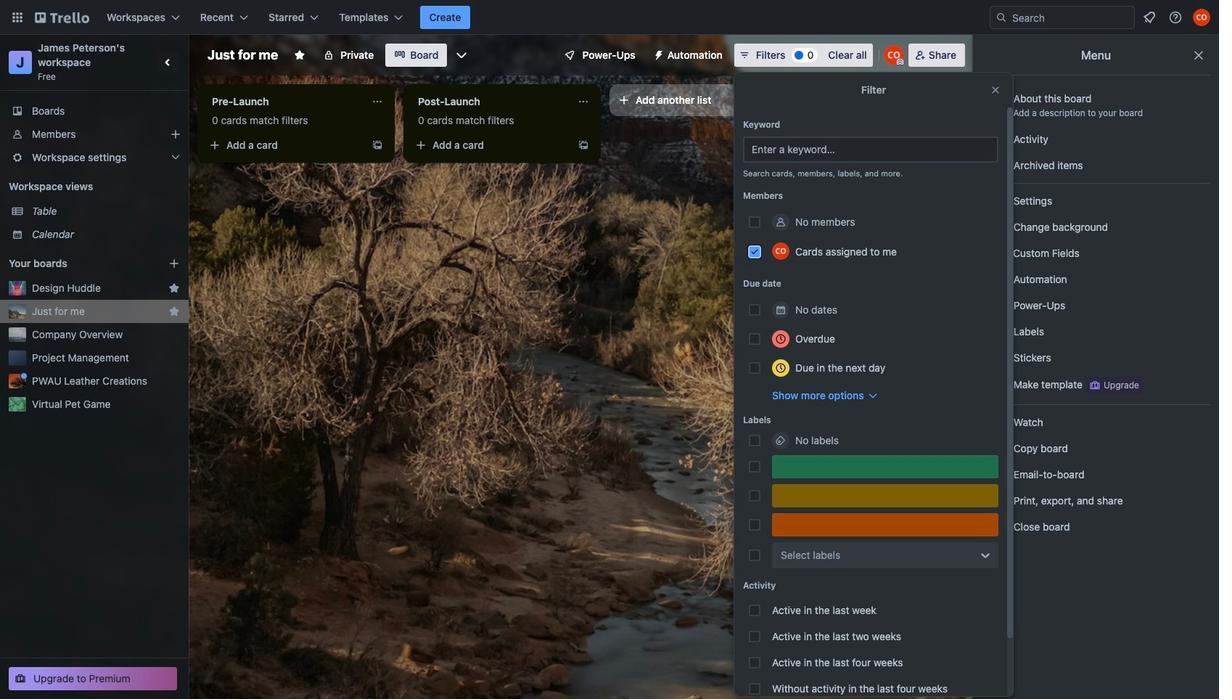 Task type: describe. For each thing, give the bounding box(es) containing it.
2 starred icon image from the top
[[168, 306, 180, 317]]

create from template… image
[[372, 139, 383, 151]]

create from template… image
[[578, 139, 590, 151]]

back to home image
[[35, 6, 89, 29]]

primary element
[[0, 0, 1220, 35]]

6 sm image from the top
[[991, 377, 1006, 391]]

workspace navigation collapse icon image
[[158, 52, 179, 73]]

0 vertical spatial christina overa (christinaovera) image
[[1194, 9, 1211, 26]]

0 notifications image
[[1142, 9, 1159, 26]]

star or unstar board image
[[294, 49, 306, 61]]

1 starred icon image from the top
[[168, 282, 180, 294]]

this member is an admin of this board. image
[[897, 59, 904, 65]]

customize views image
[[455, 48, 469, 62]]

1 vertical spatial christina overa (christinaovera) image
[[773, 243, 790, 260]]

open information menu image
[[1169, 10, 1184, 25]]

3 sm image from the top
[[991, 194, 1006, 208]]



Task type: locate. For each thing, give the bounding box(es) containing it.
christina overa (christinaovera) image
[[884, 45, 905, 65]]

None text field
[[203, 90, 366, 113], [410, 90, 572, 113], [203, 90, 366, 113], [410, 90, 572, 113]]

Search field
[[1008, 7, 1135, 28]]

1 vertical spatial starred icon image
[[168, 306, 180, 317]]

sm image
[[648, 44, 668, 64], [991, 325, 1006, 339], [991, 351, 1006, 365], [991, 442, 1006, 456], [991, 468, 1006, 482]]

sm image
[[991, 132, 1006, 147], [991, 158, 1006, 173], [991, 194, 1006, 208], [991, 272, 1006, 287], [991, 298, 1006, 313], [991, 377, 1006, 391], [991, 415, 1006, 430], [991, 494, 1006, 508], [991, 520, 1006, 534]]

search image
[[996, 12, 1008, 23]]

1 horizontal spatial christina overa (christinaovera) image
[[1194, 9, 1211, 26]]

starred icon image
[[168, 282, 180, 294], [168, 306, 180, 317]]

9 sm image from the top
[[991, 520, 1006, 534]]

4 sm image from the top
[[991, 272, 1006, 287]]

Enter a keyword… text field
[[744, 137, 999, 163]]

add board image
[[168, 258, 180, 269]]

5 sm image from the top
[[991, 298, 1006, 313]]

color: green, title: none element
[[773, 455, 999, 479]]

0 vertical spatial starred icon image
[[168, 282, 180, 294]]

8 sm image from the top
[[991, 494, 1006, 508]]

0 horizontal spatial christina overa (christinaovera) image
[[773, 243, 790, 260]]

2 sm image from the top
[[991, 158, 1006, 173]]

christina overa (christinaovera) image
[[1194, 9, 1211, 26], [773, 243, 790, 260]]

close popover image
[[990, 84, 1002, 96]]

1 sm image from the top
[[991, 132, 1006, 147]]

your boards with 6 items element
[[9, 255, 147, 272]]

color: yellow, title: none element
[[773, 484, 999, 508]]

Board name text field
[[200, 44, 286, 67]]

7 sm image from the top
[[991, 415, 1006, 430]]

color: orange, title: none element
[[773, 513, 999, 537]]



Task type: vqa. For each thing, say whether or not it's contained in the screenshot.
the bottommost "PWAU Leather Creations"
no



